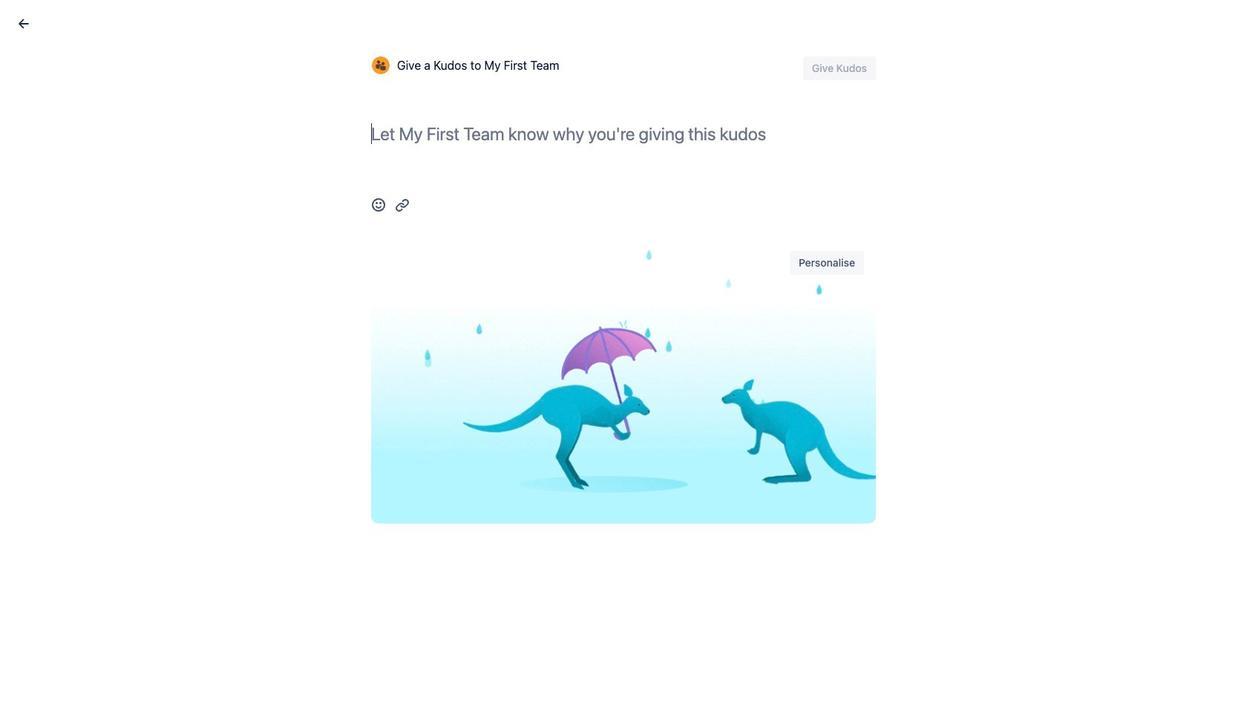 Task type: locate. For each thing, give the bounding box(es) containing it.
dialog
[[0, 0, 1248, 715]]

banner
[[0, 0, 1248, 42]]



Task type: vqa. For each thing, say whether or not it's contained in the screenshot.
DIALOG
yes



Task type: describe. For each thing, give the bounding box(es) containing it.
Search field
[[965, 9, 1114, 32]]

close drawer image
[[15, 15, 33, 33]]



